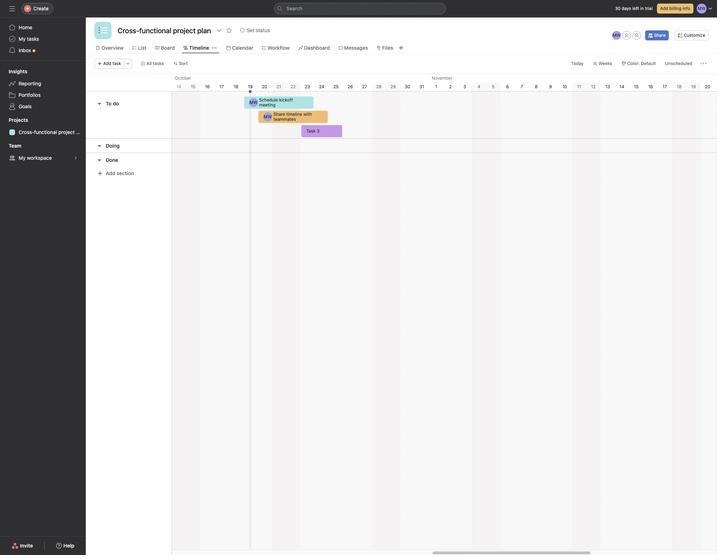 Task type: locate. For each thing, give the bounding box(es) containing it.
0 horizontal spatial 18
[[234, 84, 238, 89]]

2 14 from the left
[[620, 84, 625, 89]]

1 vertical spatial 30
[[405, 84, 411, 89]]

weeks
[[599, 61, 613, 66]]

share inside button
[[655, 33, 666, 38]]

reporting link
[[4, 78, 82, 89]]

15 down color: default dropdown button on the right of page
[[635, 84, 639, 89]]

more actions image right unscheduled dropdown button
[[701, 61, 707, 67]]

2 18 from the left
[[677, 84, 682, 89]]

tab actions image
[[212, 46, 216, 50]]

1 horizontal spatial 15
[[635, 84, 639, 89]]

add left billing
[[661, 6, 669, 11]]

0 horizontal spatial 14
[[177, 84, 181, 89]]

my tasks
[[19, 36, 39, 42]]

to
[[106, 101, 112, 107]]

more actions image right task at left top
[[126, 62, 130, 66]]

my inside 'teams' element
[[19, 155, 26, 161]]

portfolios link
[[4, 89, 82, 101]]

calendar link
[[226, 44, 253, 52]]

0 horizontal spatial 20
[[262, 84, 267, 89]]

0 vertical spatial 3
[[464, 84, 466, 89]]

1 horizontal spatial tasks
[[153, 61, 164, 66]]

2 17 from the left
[[663, 84, 668, 89]]

1 horizontal spatial 16
[[649, 84, 654, 89]]

tasks for my tasks
[[27, 36, 39, 42]]

files
[[383, 45, 394, 51]]

0 horizontal spatial 15
[[191, 84, 196, 89]]

search
[[287, 5, 303, 11]]

add for add task
[[103, 61, 111, 66]]

0 horizontal spatial 16
[[205, 84, 210, 89]]

unscheduled
[[666, 61, 693, 66]]

share timeline with teammates
[[274, 112, 312, 122]]

0 horizontal spatial 30
[[405, 84, 411, 89]]

add
[[661, 6, 669, 11], [103, 61, 111, 66], [106, 170, 115, 176]]

0 vertical spatial tasks
[[27, 36, 39, 42]]

1 vertical spatial mw
[[250, 100, 258, 105]]

12
[[592, 84, 596, 89]]

26
[[348, 84, 353, 89]]

unscheduled button
[[663, 59, 696, 69]]

1 horizontal spatial 19
[[692, 84, 696, 89]]

1 horizontal spatial 30
[[616, 6, 621, 11]]

1 17 from the left
[[220, 84, 224, 89]]

0 horizontal spatial 3
[[317, 128, 320, 134]]

14 down october
[[177, 84, 181, 89]]

0 horizontal spatial more actions image
[[126, 62, 130, 66]]

messages link
[[339, 44, 368, 52]]

projects element
[[0, 114, 86, 140]]

more actions image
[[701, 61, 707, 67], [126, 62, 130, 66]]

board
[[161, 45, 175, 51]]

share for share
[[655, 33, 666, 38]]

0 horizontal spatial 17
[[220, 84, 224, 89]]

1 20 from the left
[[262, 84, 267, 89]]

mw button
[[613, 31, 621, 40]]

hide sidebar image
[[9, 6, 15, 11]]

2 my from the top
[[19, 155, 26, 161]]

18
[[234, 84, 238, 89], [677, 84, 682, 89]]

global element
[[0, 18, 86, 60]]

insights element
[[0, 65, 86, 114]]

2
[[450, 84, 452, 89]]

share down schedule kickoff meeting
[[274, 112, 285, 117]]

inbox
[[19, 47, 31, 53]]

all tasks
[[147, 61, 164, 66]]

0 horizontal spatial 19
[[248, 84, 253, 89]]

my inside my tasks link
[[19, 36, 26, 42]]

tasks right all
[[153, 61, 164, 66]]

share inside share timeline with teammates
[[274, 112, 285, 117]]

my
[[19, 36, 26, 42], [19, 155, 26, 161]]

1 18 from the left
[[234, 84, 238, 89]]

2 vertical spatial mw
[[264, 114, 272, 119]]

3 right the task
[[317, 128, 320, 134]]

projects button
[[0, 117, 28, 124]]

doing
[[106, 143, 120, 149]]

1 vertical spatial tasks
[[153, 61, 164, 66]]

0 vertical spatial share
[[655, 33, 666, 38]]

help
[[63, 543, 74, 549]]

add inside "button"
[[661, 6, 669, 11]]

left
[[633, 6, 640, 11]]

0 horizontal spatial tasks
[[27, 36, 39, 42]]

16
[[205, 84, 210, 89], [649, 84, 654, 89]]

default
[[641, 61, 656, 66]]

tasks down home
[[27, 36, 39, 42]]

calendar
[[232, 45, 253, 51]]

add for add billing info
[[661, 6, 669, 11]]

my for my workspace
[[19, 155, 26, 161]]

in
[[641, 6, 644, 11]]

insights button
[[0, 68, 27, 75]]

mw left meeting
[[250, 100, 258, 105]]

19 down unscheduled dropdown button
[[692, 84, 696, 89]]

24
[[319, 84, 325, 89]]

1 horizontal spatial share
[[655, 33, 666, 38]]

6
[[507, 84, 509, 89]]

my up inbox
[[19, 36, 26, 42]]

1 horizontal spatial 17
[[663, 84, 668, 89]]

mw down meeting
[[264, 114, 272, 119]]

kickoff
[[279, 97, 293, 103]]

tasks inside dropdown button
[[153, 61, 164, 66]]

1 horizontal spatial 18
[[677, 84, 682, 89]]

customize
[[685, 33, 706, 38]]

timeline
[[189, 45, 209, 51]]

3
[[464, 84, 466, 89], [317, 128, 320, 134]]

1 vertical spatial add
[[103, 61, 111, 66]]

tasks for all tasks
[[153, 61, 164, 66]]

15
[[191, 84, 196, 89], [635, 84, 639, 89]]

insights
[[9, 68, 27, 74]]

my workspace link
[[4, 152, 82, 164]]

0 horizontal spatial share
[[274, 112, 285, 117]]

portfolios
[[19, 92, 41, 98]]

board link
[[155, 44, 175, 52]]

files link
[[377, 44, 394, 52]]

share up default
[[655, 33, 666, 38]]

add left task at left top
[[103, 61, 111, 66]]

14 right 13
[[620, 84, 625, 89]]

mw up weeks dropdown button
[[613, 33, 621, 38]]

1 my from the top
[[19, 36, 26, 42]]

2 horizontal spatial mw
[[613, 33, 621, 38]]

color: default
[[628, 61, 656, 66]]

0 horizontal spatial mw
[[250, 100, 258, 105]]

set
[[247, 27, 255, 33]]

add down done button
[[106, 170, 115, 176]]

add billing info button
[[658, 4, 694, 14]]

share button
[[646, 30, 669, 40]]

customize button
[[676, 30, 709, 40]]

mw for schedule kickoff meeting
[[250, 100, 258, 105]]

30 left "31"
[[405, 84, 411, 89]]

1 14 from the left
[[177, 84, 181, 89]]

30 left days
[[616, 6, 621, 11]]

19 left 21
[[248, 84, 253, 89]]

1 vertical spatial 3
[[317, 128, 320, 134]]

1 16 from the left
[[205, 84, 210, 89]]

mw inside mw button
[[613, 33, 621, 38]]

8
[[535, 84, 538, 89]]

1 horizontal spatial mw
[[264, 114, 272, 119]]

all tasks button
[[138, 59, 167, 69]]

teams element
[[0, 140, 86, 165]]

teammates
[[274, 117, 296, 122]]

sort
[[179, 61, 188, 66]]

invite button
[[7, 540, 38, 553]]

0 vertical spatial 30
[[616, 6, 621, 11]]

0 vertical spatial my
[[19, 36, 26, 42]]

1 vertical spatial my
[[19, 155, 26, 161]]

2 vertical spatial add
[[106, 170, 115, 176]]

0 vertical spatial mw
[[613, 33, 621, 38]]

3 left 4
[[464, 84, 466, 89]]

task 3
[[307, 128, 320, 134]]

my down team
[[19, 155, 26, 161]]

25
[[334, 84, 339, 89]]

1 vertical spatial share
[[274, 112, 285, 117]]

october
[[175, 75, 191, 81]]

create button
[[21, 3, 53, 14]]

1 19 from the left
[[248, 84, 253, 89]]

30
[[616, 6, 621, 11], [405, 84, 411, 89]]

0 vertical spatial add
[[661, 6, 669, 11]]

section
[[117, 170, 134, 176]]

15 down october
[[191, 84, 196, 89]]

7
[[521, 84, 524, 89]]

17
[[220, 84, 224, 89], [663, 84, 668, 89]]

tasks inside global element
[[27, 36, 39, 42]]

collapse task list for the section doing image
[[97, 143, 102, 149]]

1 horizontal spatial 20
[[706, 84, 711, 89]]

trial
[[646, 6, 653, 11]]

None text field
[[116, 24, 213, 37]]

1 horizontal spatial 14
[[620, 84, 625, 89]]

workflow
[[268, 45, 290, 51]]

done
[[106, 157, 118, 163]]



Task type: describe. For each thing, give the bounding box(es) containing it.
29
[[391, 84, 396, 89]]

to do button
[[106, 97, 119, 110]]

cross-
[[19, 129, 34, 135]]

november 1
[[432, 75, 453, 89]]

projects
[[9, 117, 28, 123]]

2 16 from the left
[[649, 84, 654, 89]]

goals link
[[4, 101, 82, 112]]

23
[[305, 84, 310, 89]]

21
[[277, 84, 281, 89]]

to do
[[106, 101, 119, 107]]

project
[[58, 129, 75, 135]]

my for my tasks
[[19, 36, 26, 42]]

add section button
[[94, 167, 137, 180]]

color:
[[628, 61, 640, 66]]

dashboard
[[304, 45, 330, 51]]

add for add section
[[106, 170, 115, 176]]

status
[[256, 27, 270, 33]]

1 15 from the left
[[191, 84, 196, 89]]

2 19 from the left
[[692, 84, 696, 89]]

workflow link
[[262, 44, 290, 52]]

team button
[[0, 142, 21, 150]]

collapse task list for the section done image
[[97, 157, 102, 163]]

overview
[[102, 45, 124, 51]]

doing button
[[106, 139, 120, 152]]

4
[[478, 84, 481, 89]]

today button
[[568, 59, 587, 69]]

team
[[9, 143, 21, 149]]

2 15 from the left
[[635, 84, 639, 89]]

task
[[113, 61, 121, 66]]

share for share timeline with teammates
[[274, 112, 285, 117]]

messages
[[344, 45, 368, 51]]

sort button
[[170, 59, 191, 69]]

27
[[362, 84, 367, 89]]

1 horizontal spatial more actions image
[[701, 61, 707, 67]]

add to starred image
[[227, 28, 232, 33]]

search button
[[274, 3, 446, 14]]

11
[[578, 84, 582, 89]]

task
[[307, 128, 316, 134]]

timeline link
[[184, 44, 209, 52]]

done button
[[106, 154, 118, 167]]

my tasks link
[[4, 33, 82, 45]]

dashboard link
[[299, 44, 330, 52]]

9
[[550, 84, 552, 89]]

schedule
[[259, 97, 278, 103]]

add billing info
[[661, 6, 691, 11]]

30 days left in trial
[[616, 6, 653, 11]]

collapse task list for the section to do image
[[97, 101, 102, 107]]

all
[[147, 61, 152, 66]]

search list box
[[274, 3, 446, 14]]

goals
[[19, 103, 32, 109]]

days
[[622, 6, 632, 11]]

my workspace
[[19, 155, 52, 161]]

add task
[[103, 61, 121, 66]]

today
[[572, 61, 584, 66]]

november
[[432, 75, 453, 81]]

workspace
[[27, 155, 52, 161]]

30 for 30
[[405, 84, 411, 89]]

1 horizontal spatial 3
[[464, 84, 466, 89]]

set status button
[[237, 25, 273, 35]]

home link
[[4, 22, 82, 33]]

list image
[[99, 26, 107, 35]]

list
[[138, 45, 147, 51]]

schedule kickoff meeting
[[259, 97, 293, 108]]

add section
[[106, 170, 134, 176]]

22
[[291, 84, 296, 89]]

info
[[683, 6, 691, 11]]

show options image
[[217, 28, 222, 33]]

overview link
[[96, 44, 124, 52]]

31
[[420, 84, 425, 89]]

28
[[377, 84, 382, 89]]

2 20 from the left
[[706, 84, 711, 89]]

meeting
[[259, 102, 276, 108]]

add tab image
[[399, 45, 404, 51]]

mw for share timeline with teammates
[[264, 114, 272, 119]]

inbox link
[[4, 45, 82, 56]]

help button
[[52, 540, 79, 553]]

reporting
[[19, 80, 41, 87]]

functional
[[34, 129, 57, 135]]

see details, my workspace image
[[74, 156, 78, 160]]

30 for 30 days left in trial
[[616, 6, 621, 11]]

create
[[33, 5, 49, 11]]

add task button
[[94, 59, 124, 69]]

with
[[304, 112, 312, 117]]

timeline
[[287, 112, 302, 117]]

weeks button
[[590, 59, 616, 69]]



Task type: vqa. For each thing, say whether or not it's contained in the screenshot.
Mark complete checkbox in the Looking for new HR rep 'cell''s Mark complete icon
no



